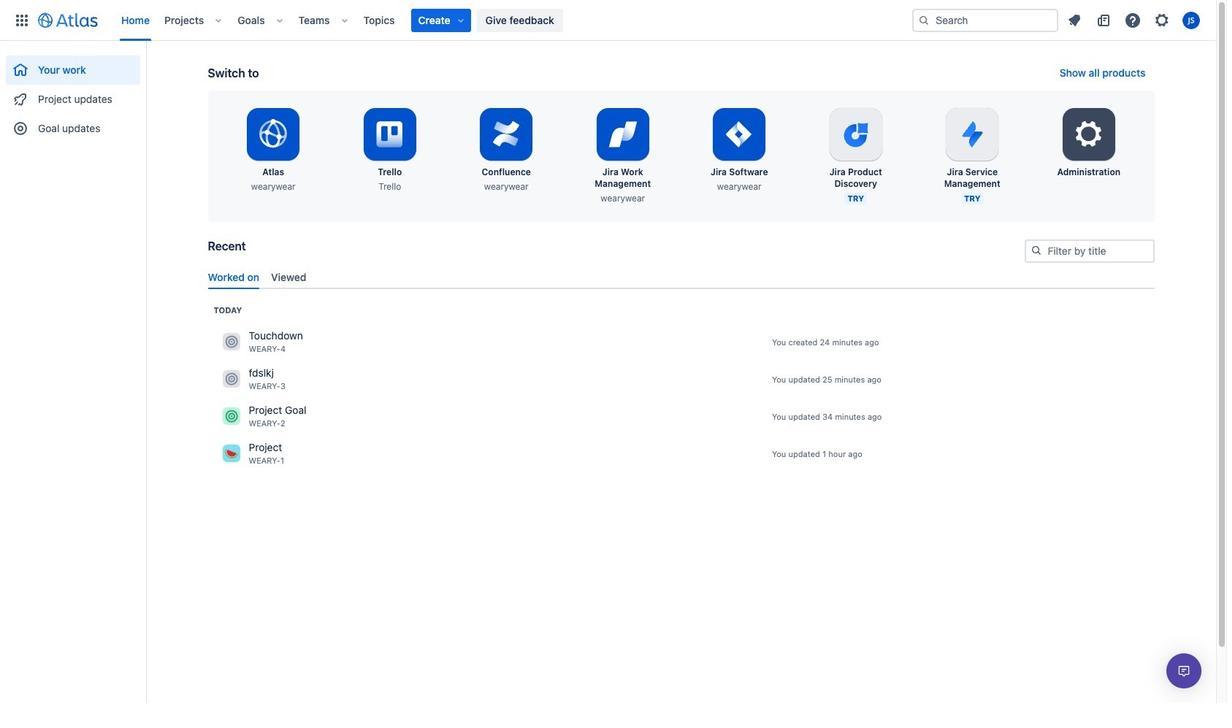 Task type: describe. For each thing, give the bounding box(es) containing it.
settings image
[[1072, 117, 1107, 152]]

settings image
[[1154, 11, 1172, 29]]

Search field
[[913, 8, 1059, 32]]

2 townsquare image from the top
[[223, 408, 240, 426]]

search image
[[919, 14, 930, 26]]



Task type: vqa. For each thing, say whether or not it's contained in the screenshot.
:heart: image
no



Task type: locate. For each thing, give the bounding box(es) containing it.
0 vertical spatial townsquare image
[[223, 371, 240, 388]]

top element
[[9, 0, 913, 41]]

1 vertical spatial townsquare image
[[223, 408, 240, 426]]

banner
[[0, 0, 1217, 41]]

notifications image
[[1066, 11, 1084, 29]]

tab list
[[202, 265, 1161, 289]]

heading
[[214, 305, 242, 316]]

1 townsquare image from the top
[[223, 371, 240, 388]]

townsquare image
[[223, 371, 240, 388], [223, 408, 240, 426], [223, 445, 240, 463]]

help image
[[1125, 11, 1142, 29]]

townsquare image
[[223, 334, 240, 351]]

search image
[[1031, 245, 1043, 257]]

3 townsquare image from the top
[[223, 445, 240, 463]]

group
[[6, 41, 140, 148]]

Filter by title field
[[1027, 241, 1154, 262]]

switch to... image
[[13, 11, 31, 29]]

2 vertical spatial townsquare image
[[223, 445, 240, 463]]

account image
[[1183, 11, 1201, 29]]

open intercom messenger image
[[1176, 663, 1194, 680]]



